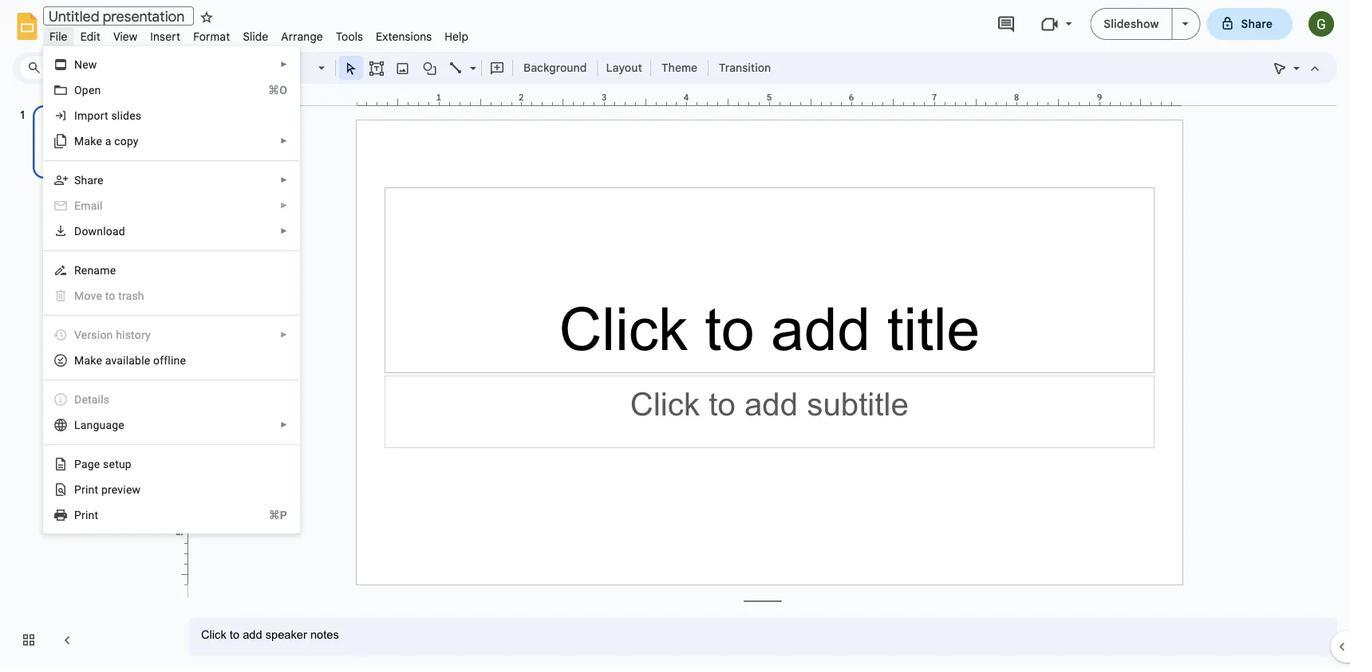 Task type: vqa. For each thing, say whether or not it's contained in the screenshot.
Pa g e setup at the left bottom
yes



Task type: describe. For each thing, give the bounding box(es) containing it.
ma
[[74, 354, 90, 367]]

e for k
[[96, 354, 102, 367]]

print preview v element
[[74, 483, 145, 497]]

language l element
[[74, 419, 129, 432]]

move to trash t element
[[74, 289, 149, 303]]

k
[[90, 354, 96, 367]]

setup
[[103, 458, 132, 471]]

d ownload
[[74, 225, 125, 238]]

layout button
[[601, 56, 647, 80]]

o
[[109, 289, 115, 303]]

s
[[74, 174, 81, 187]]

file
[[49, 30, 68, 44]]

import
[[74, 109, 108, 122]]

theme button
[[655, 56, 705, 80]]

⌘o
[[268, 83, 287, 97]]

menu item containing e
[[44, 193, 299, 219]]

h
[[116, 328, 122, 342]]

arrange menu item
[[275, 27, 330, 46]]

extensions
[[376, 30, 432, 44]]

page setup g element
[[74, 458, 136, 471]]

pre
[[101, 483, 118, 497]]

d
[[74, 225, 82, 238]]

g
[[88, 458, 94, 471]]

o pen
[[74, 83, 101, 97]]

trash
[[118, 289, 144, 303]]

file menu item
[[43, 27, 74, 46]]

p
[[74, 509, 81, 522]]

c
[[114, 135, 120, 148]]

► for mail
[[280, 201, 288, 210]]

details
[[74, 393, 110, 406]]

print p element
[[74, 509, 103, 522]]

⌘o element
[[249, 82, 287, 98]]

tools menu item
[[330, 27, 370, 46]]

v
[[118, 483, 123, 497]]

available
[[105, 354, 150, 367]]

mail
[[81, 199, 103, 212]]

opy
[[120, 135, 139, 148]]

share
[[1242, 17, 1273, 31]]

open o element
[[74, 83, 106, 97]]

edit
[[80, 30, 100, 44]]

menu inside application
[[4, 0, 300, 604]]

6 ► from the top
[[280, 330, 288, 340]]

share s element
[[74, 174, 108, 187]]

print pre v iew
[[74, 483, 141, 497]]

email e element
[[74, 199, 107, 212]]

download d element
[[74, 225, 130, 238]]

make available offline k element
[[74, 354, 191, 367]]

r ename
[[74, 264, 116, 277]]

move
[[74, 289, 102, 303]]

print
[[74, 483, 98, 497]]

details menu item
[[44, 387, 299, 413]]

theme
[[662, 61, 698, 75]]

layout
[[606, 61, 643, 75]]

details b element
[[74, 393, 114, 406]]

insert menu item
[[144, 27, 187, 46]]

arrange
[[281, 30, 323, 44]]

ma k e available offline
[[74, 354, 186, 367]]

transition button
[[712, 56, 778, 80]]

ename
[[81, 264, 116, 277]]

insert
[[150, 30, 181, 44]]

slideshow button
[[1091, 8, 1173, 40]]

navigation inside application
[[0, 90, 176, 670]]

a
[[105, 135, 111, 148]]

mode and view toolbar
[[1268, 52, 1328, 84]]

share button
[[1207, 8, 1293, 40]]

start slideshow (⌘+enter) image
[[1183, 22, 1189, 26]]

Menus field
[[20, 57, 100, 79]]

import slides
[[74, 109, 141, 122]]

view menu item
[[107, 27, 144, 46]]

e
[[74, 199, 81, 212]]

menu item containing version
[[44, 323, 299, 348]]

slide menu item
[[237, 27, 275, 46]]

2 ► from the top
[[280, 137, 288, 146]]

n
[[74, 58, 82, 71]]

edit menu item
[[74, 27, 107, 46]]

extensions menu item
[[370, 27, 438, 46]]



Task type: locate. For each thing, give the bounding box(es) containing it.
⌘p
[[269, 509, 287, 522]]

0 vertical spatial e
[[96, 354, 102, 367]]

Zoom text field
[[271, 57, 316, 79]]

offline
[[153, 354, 186, 367]]

shape image
[[421, 57, 439, 79]]

application containing slideshow
[[0, 0, 1351, 670]]

5 ► from the top
[[280, 227, 288, 236]]

pa
[[74, 458, 88, 471]]

background button
[[516, 56, 594, 80]]

import slides z element
[[74, 109, 146, 122]]

►
[[280, 60, 288, 69], [280, 137, 288, 146], [280, 176, 288, 185], [280, 201, 288, 210], [280, 227, 288, 236], [280, 330, 288, 340], [280, 421, 288, 430]]

move t o trash
[[74, 289, 144, 303]]

e right the pa
[[94, 458, 100, 471]]

3 menu item from the top
[[44, 323, 299, 348]]

view
[[113, 30, 138, 44]]

► for anguage
[[280, 421, 288, 430]]

p rint
[[74, 509, 98, 522]]

tools
[[336, 30, 363, 44]]

anguage
[[80, 419, 124, 432]]

1 ► from the top
[[280, 60, 288, 69]]

menu item up istory
[[44, 283, 299, 309]]

help menu item
[[438, 27, 475, 46]]

format menu item
[[187, 27, 237, 46]]

transition
[[719, 61, 771, 75]]

menu item up offline
[[44, 323, 299, 348]]

rename r element
[[74, 264, 121, 277]]

menu bar inside menu bar banner
[[43, 21, 475, 47]]

e right ma
[[96, 354, 102, 367]]

Rename text field
[[43, 6, 194, 26]]

ownload
[[82, 225, 125, 238]]

menu bar
[[43, 21, 475, 47]]

version
[[74, 328, 113, 342]]

pen
[[82, 83, 101, 97]]

menu bar banner
[[0, 0, 1351, 670]]

main toolbar
[[99, 56, 779, 80]]

application
[[0, 0, 1351, 670]]

e
[[96, 354, 102, 367], [94, 458, 100, 471]]

2 menu item from the top
[[44, 283, 299, 309]]

version history h element
[[74, 328, 156, 342]]

help
[[445, 30, 469, 44]]

slideshow
[[1104, 17, 1160, 31]]

1 menu item from the top
[[44, 193, 299, 219]]

1 vertical spatial menu item
[[44, 283, 299, 309]]

menu item containing move
[[44, 283, 299, 309]]

hare
[[81, 174, 104, 187]]

insert image image
[[394, 57, 412, 79]]

1 vertical spatial e
[[94, 458, 100, 471]]

⌘p element
[[250, 508, 287, 524]]

new n element
[[74, 58, 102, 71]]

make a copy c element
[[74, 135, 143, 148]]

format
[[193, 30, 230, 44]]

version h istory
[[74, 328, 151, 342]]

0 vertical spatial menu item
[[44, 193, 299, 219]]

► for ew
[[280, 60, 288, 69]]

menu bar containing file
[[43, 21, 475, 47]]

l
[[74, 419, 80, 432]]

4 ► from the top
[[280, 201, 288, 210]]

► for ownload
[[280, 227, 288, 236]]

l anguage
[[74, 419, 124, 432]]

slide
[[243, 30, 269, 44]]

pa g e setup
[[74, 458, 132, 471]]

iew
[[123, 483, 141, 497]]

menu item up ownload
[[44, 193, 299, 219]]

n ew
[[74, 58, 97, 71]]

e for g
[[94, 458, 100, 471]]

s hare
[[74, 174, 104, 187]]

slides
[[111, 109, 141, 122]]

background
[[524, 61, 587, 75]]

navigation
[[0, 90, 176, 670]]

menu containing n
[[4, 0, 300, 604]]

o
[[74, 83, 82, 97]]

3 ► from the top
[[280, 176, 288, 185]]

t
[[105, 289, 109, 303]]

7 ► from the top
[[280, 421, 288, 430]]

ew
[[82, 58, 97, 71]]

► for hare
[[280, 176, 288, 185]]

2 vertical spatial menu item
[[44, 323, 299, 348]]

make a c opy
[[74, 135, 139, 148]]

r
[[74, 264, 81, 277]]

rint
[[81, 509, 98, 522]]

make
[[74, 135, 102, 148]]

Zoom field
[[269, 57, 332, 80]]

e mail
[[74, 199, 103, 212]]

menu
[[4, 0, 300, 604]]

istory
[[122, 328, 151, 342]]

Star checkbox
[[196, 6, 218, 29]]

menu item
[[44, 193, 299, 219], [44, 283, 299, 309], [44, 323, 299, 348]]



